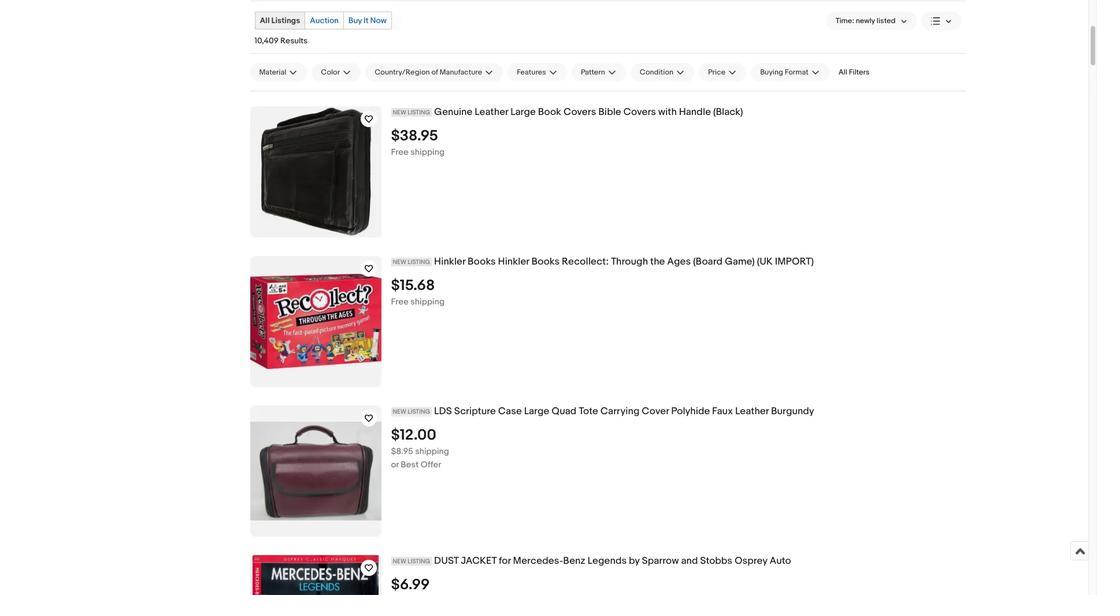 Task type: describe. For each thing, give the bounding box(es) containing it.
1 hinkler from the left
[[434, 256, 465, 268]]

auction
[[310, 16, 339, 25]]

new for $38.95
[[393, 109, 406, 116]]

time:
[[836, 16, 854, 25]]

1 books from the left
[[468, 256, 496, 268]]

0 vertical spatial large
[[510, 106, 536, 118]]

hinkler books hinkler books recollect: through the ages (board game) (uk import) image
[[250, 274, 381, 369]]

$8.95
[[391, 446, 413, 457]]

2 hinkler from the left
[[498, 256, 529, 268]]

buying format button
[[751, 63, 829, 82]]

results
[[280, 36, 308, 46]]

manufacture
[[440, 68, 482, 77]]

sparrow
[[642, 555, 679, 567]]

buy
[[348, 16, 362, 25]]

all listings
[[260, 16, 300, 25]]

country/region of manufacture button
[[365, 63, 503, 82]]

bible
[[598, 106, 621, 118]]

carrying
[[600, 406, 640, 417]]

2 covers from the left
[[623, 106, 656, 118]]

lds
[[434, 406, 452, 417]]

listed
[[877, 16, 896, 25]]

by
[[629, 555, 640, 567]]

recollect:
[[562, 256, 609, 268]]

listing for $38.95
[[408, 109, 430, 116]]

listing for $15.68
[[408, 258, 430, 266]]

condition
[[640, 68, 673, 77]]

buying format
[[760, 68, 808, 77]]

1 horizontal spatial leather
[[735, 406, 769, 417]]

new listing lds scripture case large quad tote carrying cover polyhide faux leather burgundy
[[393, 406, 814, 417]]

all for all listings
[[260, 16, 270, 25]]

country/region
[[375, 68, 430, 77]]

all filters button
[[834, 63, 874, 82]]

offer
[[421, 459, 441, 470]]

$12.00
[[391, 426, 436, 444]]

new listing dust jacket for mercedes-benz legends by sparrow and stobbs osprey auto
[[393, 555, 791, 567]]

features
[[517, 68, 546, 77]]

2 books from the left
[[531, 256, 560, 268]]

listings
[[271, 16, 300, 25]]

auto
[[770, 555, 791, 567]]

filters
[[849, 68, 870, 77]]

(black)
[[713, 106, 743, 118]]

color
[[321, 68, 340, 77]]

of
[[431, 68, 438, 77]]

or
[[391, 459, 399, 470]]

ages
[[667, 256, 691, 268]]

buy it now
[[348, 16, 387, 25]]

listing for $12.00
[[408, 408, 430, 416]]

country/region of manufacture
[[375, 68, 482, 77]]

lds scripture case large quad tote carrying cover polyhide faux leather burgundy image
[[250, 422, 381, 521]]

faux
[[712, 406, 733, 417]]

newly
[[856, 16, 875, 25]]

genuine
[[434, 106, 472, 118]]

$38.95 free shipping
[[391, 127, 445, 158]]

time: newly listed
[[836, 16, 896, 25]]

with
[[658, 106, 677, 118]]

1 vertical spatial large
[[524, 406, 549, 417]]

dust
[[434, 555, 459, 567]]

new inside "new listing dust jacket for mercedes-benz legends by sparrow and stobbs osprey auto"
[[393, 558, 406, 565]]

quad
[[552, 406, 577, 417]]

for
[[499, 555, 511, 567]]

genuine leather large book covers bible covers with handle (black) image
[[255, 106, 376, 238]]

all for all filters
[[839, 68, 847, 77]]

tote
[[579, 406, 598, 417]]

$6.99
[[391, 576, 430, 594]]

case
[[498, 406, 522, 417]]



Task type: locate. For each thing, give the bounding box(es) containing it.
1 listing from the top
[[408, 109, 430, 116]]

2 free from the top
[[391, 296, 409, 307]]

new up the $12.00
[[393, 408, 406, 416]]

1 horizontal spatial hinkler
[[498, 256, 529, 268]]

pattern
[[581, 68, 605, 77]]

shipping
[[411, 147, 445, 158], [411, 296, 445, 307], [415, 446, 449, 457]]

0 horizontal spatial all
[[260, 16, 270, 25]]

pattern button
[[572, 63, 626, 82]]

price
[[708, 68, 726, 77]]

covers
[[564, 106, 596, 118], [623, 106, 656, 118]]

shipping for $38.95
[[411, 147, 445, 158]]

best
[[401, 459, 419, 470]]

time: newly listed button
[[826, 12, 916, 30]]

shipping down $15.68
[[411, 296, 445, 307]]

0 horizontal spatial books
[[468, 256, 496, 268]]

burgundy
[[771, 406, 814, 417]]

new up $6.99
[[393, 558, 406, 565]]

shipping up offer
[[415, 446, 449, 457]]

free
[[391, 147, 409, 158], [391, 296, 409, 307]]

4 listing from the top
[[408, 558, 430, 565]]

features button
[[508, 63, 567, 82]]

books
[[468, 256, 496, 268], [531, 256, 560, 268]]

material
[[259, 68, 286, 77]]

now
[[370, 16, 387, 25]]

free inside $38.95 free shipping
[[391, 147, 409, 158]]

import)
[[775, 256, 814, 268]]

dust jacket for mercedes-benz legends by sparrow and stobbs osprey auto image
[[252, 555, 379, 595]]

free down $15.68
[[391, 296, 409, 307]]

1 vertical spatial leather
[[735, 406, 769, 417]]

listing up the $12.00
[[408, 408, 430, 416]]

new for $15.68
[[393, 258, 406, 266]]

0 horizontal spatial hinkler
[[434, 256, 465, 268]]

buying
[[760, 68, 783, 77]]

scripture
[[454, 406, 496, 417]]

0 vertical spatial leather
[[475, 106, 508, 118]]

$15.68 free shipping
[[391, 277, 445, 307]]

stobbs
[[700, 555, 732, 567]]

osprey
[[735, 555, 767, 567]]

cover
[[642, 406, 669, 417]]

covers left bible
[[564, 106, 596, 118]]

1 new from the top
[[393, 109, 406, 116]]

free inside $15.68 free shipping
[[391, 296, 409, 307]]

listing up $6.99
[[408, 558, 430, 565]]

2 new from the top
[[393, 258, 406, 266]]

polyhide
[[671, 406, 710, 417]]

0 horizontal spatial leather
[[475, 106, 508, 118]]

it
[[364, 16, 368, 25]]

shipping for $15.68
[[411, 296, 445, 307]]

shipping inside $38.95 free shipping
[[411, 147, 445, 158]]

legends
[[588, 555, 627, 567]]

1 horizontal spatial all
[[839, 68, 847, 77]]

0 vertical spatial free
[[391, 147, 409, 158]]

new up $38.95
[[393, 109, 406, 116]]

$15.68
[[391, 277, 435, 295]]

1 horizontal spatial covers
[[623, 106, 656, 118]]

auction link
[[305, 12, 343, 29]]

view: list view image
[[930, 15, 952, 27]]

$12.00 $8.95 shipping or best offer
[[391, 426, 449, 470]]

listing inside new listing hinkler books hinkler books recollect: through the ages (board game) (uk import)
[[408, 258, 430, 266]]

(board
[[693, 256, 723, 268]]

0 vertical spatial all
[[260, 16, 270, 25]]

listing inside new listing lds scripture case large quad tote carrying cover polyhide faux leather burgundy
[[408, 408, 430, 416]]

1 horizontal spatial books
[[531, 256, 560, 268]]

all up '10,409'
[[260, 16, 270, 25]]

new listing genuine leather large book covers bible covers with handle (black)
[[393, 106, 743, 118]]

free down $38.95
[[391, 147, 409, 158]]

3 new from the top
[[393, 408, 406, 416]]

10,409 results
[[255, 36, 308, 46]]

format
[[785, 68, 808, 77]]

new inside new listing lds scripture case large quad tote carrying cover polyhide faux leather burgundy
[[393, 408, 406, 416]]

2 vertical spatial shipping
[[415, 446, 449, 457]]

material button
[[250, 63, 307, 82]]

and
[[681, 555, 698, 567]]

new
[[393, 109, 406, 116], [393, 258, 406, 266], [393, 408, 406, 416], [393, 558, 406, 565]]

all inside button
[[839, 68, 847, 77]]

4 new from the top
[[393, 558, 406, 565]]

listing up $38.95
[[408, 109, 430, 116]]

listing
[[408, 109, 430, 116], [408, 258, 430, 266], [408, 408, 430, 416], [408, 558, 430, 565]]

through
[[611, 256, 648, 268]]

new inside new listing hinkler books hinkler books recollect: through the ages (board game) (uk import)
[[393, 258, 406, 266]]

1 vertical spatial shipping
[[411, 296, 445, 307]]

listing inside new listing genuine leather large book covers bible covers with handle (black)
[[408, 109, 430, 116]]

benz
[[563, 555, 585, 567]]

book
[[538, 106, 561, 118]]

all left filters
[[839, 68, 847, 77]]

listing inside "new listing dust jacket for mercedes-benz legends by sparrow and stobbs osprey auto"
[[408, 558, 430, 565]]

price button
[[699, 63, 746, 82]]

shipping down $38.95
[[411, 147, 445, 158]]

large
[[510, 106, 536, 118], [524, 406, 549, 417]]

condition button
[[631, 63, 694, 82]]

$38.95
[[391, 127, 438, 145]]

leather right faux
[[735, 406, 769, 417]]

covers left with
[[623, 106, 656, 118]]

0 horizontal spatial covers
[[564, 106, 596, 118]]

leather right the genuine
[[475, 106, 508, 118]]

buy it now link
[[344, 12, 391, 29]]

mercedes-
[[513, 555, 563, 567]]

color button
[[312, 63, 361, 82]]

shipping inside $15.68 free shipping
[[411, 296, 445, 307]]

listing up $15.68
[[408, 258, 430, 266]]

all
[[260, 16, 270, 25], [839, 68, 847, 77]]

0 vertical spatial shipping
[[411, 147, 445, 158]]

large left book
[[510, 106, 536, 118]]

10,409
[[255, 36, 279, 46]]

all listings link
[[255, 12, 305, 29]]

new listing hinkler books hinkler books recollect: through the ages (board game) (uk import)
[[393, 256, 814, 268]]

1 vertical spatial free
[[391, 296, 409, 307]]

handle
[[679, 106, 711, 118]]

new inside new listing genuine leather large book covers bible covers with handle (black)
[[393, 109, 406, 116]]

leather
[[475, 106, 508, 118], [735, 406, 769, 417]]

new up $15.68
[[393, 258, 406, 266]]

game)
[[725, 256, 755, 268]]

free for $15.68
[[391, 296, 409, 307]]

2 listing from the top
[[408, 258, 430, 266]]

free for $38.95
[[391, 147, 409, 158]]

all filters
[[839, 68, 870, 77]]

1 covers from the left
[[564, 106, 596, 118]]

new for $12.00
[[393, 408, 406, 416]]

large right case
[[524, 406, 549, 417]]

shipping inside the $12.00 $8.95 shipping or best offer
[[415, 446, 449, 457]]

1 vertical spatial all
[[839, 68, 847, 77]]

(uk
[[757, 256, 773, 268]]

hinkler
[[434, 256, 465, 268], [498, 256, 529, 268]]

3 listing from the top
[[408, 408, 430, 416]]

the
[[650, 256, 665, 268]]

jacket
[[461, 555, 497, 567]]

1 free from the top
[[391, 147, 409, 158]]



Task type: vqa. For each thing, say whether or not it's contained in the screenshot.
"Large" to the top
yes



